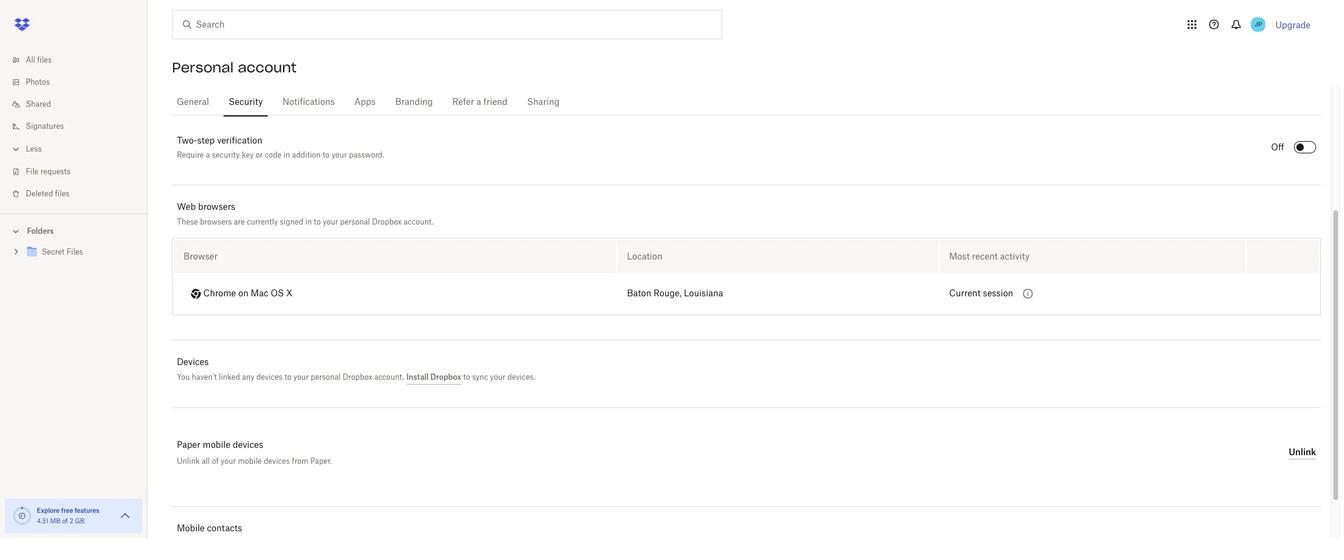 Task type: describe. For each thing, give the bounding box(es) containing it.
friend
[[484, 98, 508, 107]]

verification
[[217, 137, 263, 146]]

devices you haven't linked any devices to your personal dropbox account. install dropbox to sync your devices.
[[177, 357, 536, 382]]

refer
[[453, 98, 474, 107]]

haven't
[[192, 373, 217, 382]]

most
[[950, 251, 970, 261]]

you
[[177, 373, 190, 382]]

current
[[950, 290, 981, 299]]

shared link
[[10, 93, 147, 116]]

paper
[[177, 442, 200, 450]]

folders button
[[0, 222, 147, 240]]

photos link
[[10, 71, 147, 93]]

security tab
[[224, 88, 268, 117]]

two-step verification require a security key or code in addition to your password.
[[177, 137, 384, 159]]

signatures link
[[10, 116, 147, 138]]

explore
[[37, 507, 60, 515]]

off
[[1272, 144, 1285, 152]]

your right any
[[293, 373, 309, 382]]

personal
[[172, 59, 234, 76]]

rouge,
[[654, 290, 682, 299]]

secret files link
[[25, 245, 138, 261]]

in inside two-step verification require a security key or code in addition to your password.
[[284, 152, 290, 159]]

to right any
[[285, 373, 291, 382]]

0 horizontal spatial mobile
[[203, 442, 230, 450]]

photos
[[26, 79, 50, 86]]

linked
[[219, 373, 240, 382]]

requests
[[40, 168, 71, 176]]

code
[[265, 152, 282, 159]]

personal inside devices you haven't linked any devices to your personal dropbox account. install dropbox to sync your devices.
[[311, 373, 341, 382]]

your down paper mobile devices
[[221, 457, 236, 466]]

signed
[[280, 218, 303, 227]]

0 vertical spatial browsers
[[198, 202, 235, 212]]

sync
[[472, 373, 488, 382]]

these
[[177, 218, 198, 227]]

dropbox image
[[10, 12, 34, 37]]

a inside tab
[[477, 98, 481, 107]]

are
[[234, 218, 245, 227]]

personal inside 'web browsers these browsers are currently signed in to your personal dropbox account.'
[[340, 218, 370, 227]]

os
[[271, 290, 284, 298]]

dropbox inside 'web browsers these browsers are currently signed in to your personal dropbox account.'
[[372, 218, 402, 227]]

file
[[26, 168, 38, 176]]

chrome on mac os x
[[203, 290, 293, 298]]

notifications
[[283, 98, 335, 107]]

sharing
[[527, 98, 560, 107]]

sharing tab
[[522, 88, 565, 117]]

devices for unlink
[[264, 457, 290, 466]]

account
[[238, 59, 297, 76]]

unlink for unlink
[[1289, 447, 1317, 457]]

two-
[[177, 137, 197, 146]]

less image
[[10, 143, 22, 155]]

file requests
[[26, 168, 71, 176]]

in inside 'web browsers these browsers are currently signed in to your personal dropbox account.'
[[305, 218, 312, 227]]

unlink button
[[1289, 446, 1317, 460]]

x
[[286, 290, 293, 298]]

general tab
[[172, 88, 214, 117]]

refer a friend tab
[[448, 88, 513, 117]]

web
[[177, 202, 196, 212]]

file requests link
[[10, 161, 147, 183]]

or
[[256, 152, 263, 159]]

security
[[229, 98, 263, 107]]

all files link
[[10, 49, 147, 71]]

unlink for unlink all of your mobile devices from paper.
[[177, 457, 200, 466]]

paper.
[[310, 457, 332, 466]]

4.51
[[37, 519, 49, 525]]

step
[[197, 137, 215, 146]]

notifications tab
[[278, 88, 340, 117]]

to inside two-step verification require a security key or code in addition to your password.
[[323, 152, 330, 159]]

branding
[[395, 98, 433, 107]]

baton
[[627, 290, 651, 299]]

current session
[[950, 290, 1014, 299]]

require
[[177, 152, 204, 159]]

your inside two-step verification require a security key or code in addition to your password.
[[332, 152, 347, 159]]

account. inside 'web browsers these browsers are currently signed in to your personal dropbox account.'
[[404, 218, 434, 227]]



Task type: locate. For each thing, give the bounding box(es) containing it.
your right sync
[[490, 373, 506, 382]]

security
[[212, 152, 240, 159]]

list
[[0, 42, 147, 214]]

1 horizontal spatial in
[[305, 218, 312, 227]]

signatures
[[26, 123, 64, 130]]

to right addition
[[323, 152, 330, 159]]

1 vertical spatial files
[[55, 190, 70, 198]]

browsers
[[198, 202, 235, 212], [200, 218, 232, 227]]

recent
[[972, 251, 998, 261]]

all
[[26, 57, 35, 64]]

devices for devices
[[256, 373, 283, 382]]

in right the signed on the top left of page
[[305, 218, 312, 227]]

baton rouge, louisiana
[[627, 290, 723, 299]]

mobile
[[177, 524, 205, 534]]

in right code
[[284, 152, 290, 159]]

mobile up all
[[203, 442, 230, 450]]

explore free features 4.51 mb of 2 gb
[[37, 507, 99, 525]]

your
[[332, 152, 347, 159], [323, 218, 338, 227], [293, 373, 309, 382], [490, 373, 506, 382], [221, 457, 236, 466]]

to inside 'web browsers these browsers are currently signed in to your personal dropbox account.'
[[314, 218, 321, 227]]

1 horizontal spatial a
[[477, 98, 481, 107]]

files
[[37, 57, 52, 64], [55, 190, 70, 198]]

browser
[[184, 251, 218, 261]]

branding tab
[[390, 88, 438, 117]]

a down the step
[[206, 152, 210, 159]]

mobile contacts
[[177, 524, 242, 534]]

secret files
[[42, 249, 83, 256]]

1 horizontal spatial of
[[212, 457, 219, 466]]

devices left from
[[264, 457, 290, 466]]

upgrade link
[[1276, 19, 1311, 30]]

1 vertical spatial of
[[62, 519, 68, 525]]

louisiana
[[684, 290, 723, 299]]

refer a friend
[[453, 98, 508, 107]]

2 vertical spatial devices
[[264, 457, 290, 466]]

1 horizontal spatial files
[[55, 190, 70, 198]]

account.
[[404, 218, 434, 227], [374, 373, 404, 382]]

1 vertical spatial browsers
[[200, 218, 232, 227]]

tab list containing general
[[172, 86, 1322, 117]]

from
[[292, 457, 308, 466]]

2
[[70, 519, 73, 525]]

devices
[[177, 357, 209, 367]]

end session element
[[1247, 240, 1320, 273]]

0 horizontal spatial files
[[37, 57, 52, 64]]

less
[[26, 146, 42, 153]]

files for all files
[[37, 57, 52, 64]]

shared
[[26, 101, 51, 108]]

files for deleted files
[[55, 190, 70, 198]]

deleted files link
[[10, 183, 147, 205]]

1 vertical spatial mobile
[[238, 457, 262, 466]]

files right the all
[[37, 57, 52, 64]]

of left 2
[[62, 519, 68, 525]]

session
[[983, 290, 1014, 299]]

Search text field
[[196, 18, 697, 31]]

apps
[[354, 98, 376, 107]]

to
[[323, 152, 330, 159], [314, 218, 321, 227], [285, 373, 291, 382], [463, 373, 470, 382]]

devices
[[256, 373, 283, 382], [233, 442, 263, 450], [264, 457, 290, 466]]

contacts
[[207, 524, 242, 534]]

password.
[[349, 152, 384, 159]]

any
[[242, 373, 254, 382]]

tab list
[[172, 86, 1322, 117]]

0 vertical spatial in
[[284, 152, 290, 159]]

to left sync
[[463, 373, 470, 382]]

1 vertical spatial account.
[[374, 373, 404, 382]]

to right the signed on the top left of page
[[314, 218, 321, 227]]

list containing all files
[[0, 42, 147, 214]]

browsers left are
[[200, 218, 232, 227]]

most recent activity
[[950, 251, 1030, 261]]

your right the signed on the top left of page
[[323, 218, 338, 227]]

apps tab
[[350, 88, 381, 117]]

in
[[284, 152, 290, 159], [305, 218, 312, 227]]

unlink all of your mobile devices from paper.
[[177, 457, 332, 466]]

files
[[67, 249, 83, 256]]

0 vertical spatial files
[[37, 57, 52, 64]]

mobile down paper mobile devices
[[238, 457, 262, 466]]

all files
[[26, 57, 52, 64]]

devices.
[[508, 373, 536, 382]]

activity
[[1001, 251, 1030, 261]]

0 vertical spatial a
[[477, 98, 481, 107]]

of right all
[[212, 457, 219, 466]]

1 horizontal spatial mobile
[[238, 457, 262, 466]]

0 horizontal spatial in
[[284, 152, 290, 159]]

addition
[[292, 152, 321, 159]]

unlink
[[1289, 447, 1317, 457], [177, 457, 200, 466]]

1 vertical spatial a
[[206, 152, 210, 159]]

0 vertical spatial mobile
[[203, 442, 230, 450]]

upgrade
[[1276, 19, 1311, 30]]

all
[[202, 457, 210, 466]]

jp button
[[1249, 15, 1268, 34]]

1 vertical spatial in
[[305, 218, 312, 227]]

0 vertical spatial devices
[[256, 373, 283, 382]]

of
[[212, 457, 219, 466], [62, 519, 68, 525]]

a right refer
[[477, 98, 481, 107]]

personal
[[340, 218, 370, 227], [311, 373, 341, 382]]

mb
[[50, 519, 60, 525]]

1 vertical spatial devices
[[233, 442, 263, 450]]

0 horizontal spatial a
[[206, 152, 210, 159]]

your left password.
[[332, 152, 347, 159]]

gb
[[75, 519, 84, 525]]

devices right any
[[256, 373, 283, 382]]

chrome
[[203, 290, 236, 298]]

paper mobile devices
[[177, 442, 263, 450]]

1 horizontal spatial unlink
[[1289, 447, 1317, 457]]

install dropbox link
[[407, 373, 461, 385]]

browsers up are
[[198, 202, 235, 212]]

devices up unlink all of your mobile devices from paper. in the left of the page
[[233, 442, 263, 450]]

files right deleted
[[55, 190, 70, 198]]

deleted
[[26, 190, 53, 198]]

1 vertical spatial personal
[[311, 373, 341, 382]]

on
[[238, 290, 249, 298]]

location
[[627, 251, 663, 261]]

currently
[[247, 218, 278, 227]]

0 horizontal spatial unlink
[[177, 457, 200, 466]]

devices inside devices you haven't linked any devices to your personal dropbox account. install dropbox to sync your devices.
[[256, 373, 283, 382]]

0 vertical spatial of
[[212, 457, 219, 466]]

mac
[[251, 290, 268, 298]]

folders
[[27, 227, 54, 236]]

mobile
[[203, 442, 230, 450], [238, 457, 262, 466]]

0 horizontal spatial of
[[62, 519, 68, 525]]

account. inside devices you haven't linked any devices to your personal dropbox account. install dropbox to sync your devices.
[[374, 373, 404, 382]]

features
[[75, 507, 99, 515]]

personal account
[[172, 59, 297, 76]]

0 vertical spatial personal
[[340, 218, 370, 227]]

free
[[61, 507, 73, 515]]

key
[[242, 152, 254, 159]]

secret
[[42, 249, 65, 256]]

of inside explore free features 4.51 mb of 2 gb
[[62, 519, 68, 525]]

your inside 'web browsers these browsers are currently signed in to your personal dropbox account.'
[[323, 218, 338, 227]]

deleted files
[[26, 190, 70, 198]]

0 vertical spatial account.
[[404, 218, 434, 227]]

a
[[477, 98, 481, 107], [206, 152, 210, 159]]

a inside two-step verification require a security key or code in addition to your password.
[[206, 152, 210, 159]]

web browsers these browsers are currently signed in to your personal dropbox account.
[[177, 202, 434, 227]]

install
[[407, 373, 429, 382]]

jp
[[1255, 20, 1262, 28]]

quota usage element
[[12, 507, 32, 527]]



Task type: vqa. For each thing, say whether or not it's contained in the screenshot.
too.
no



